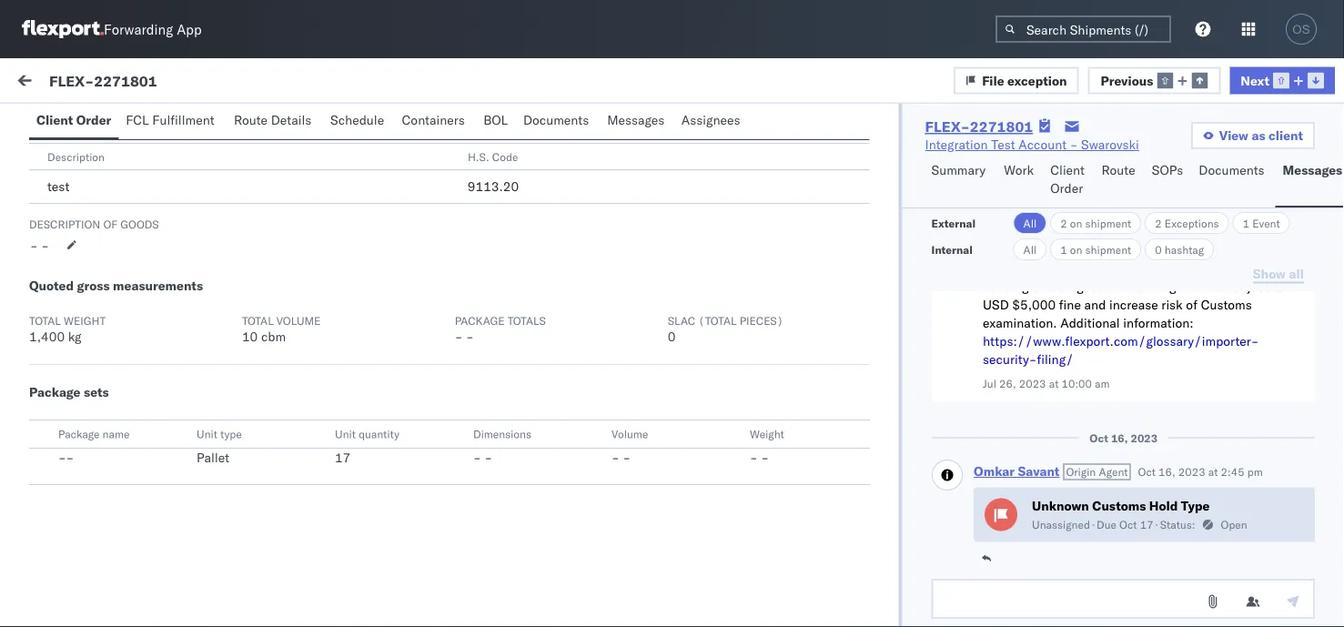 Task type: vqa. For each thing, say whether or not it's contained in the screenshot.
confirm
no



Task type: describe. For each thing, give the bounding box(es) containing it.
1 vertical spatial 17
[[1140, 519, 1154, 532]]

o s for (air
[[60, 436, 73, 447]]

with create a lucrative partnership.
[[55, 265, 228, 299]]

1 vertical spatial at
[[1209, 466, 1218, 479]]

recovery)
[[155, 465, 219, 481]]

package sets
[[29, 384, 109, 400]]

create
[[55, 283, 91, 299]]

0 vertical spatial messages button
[[600, 104, 675, 139]]

oct for oct 16, 2023 at 2:45 pm
[[1138, 466, 1156, 479]]

view as client
[[1220, 127, 1304, 143]]

test
[[47, 178, 70, 194]]

product
[[29, 107, 78, 123]]

1 vertical spatial client
[[1051, 162, 1085, 178]]

0 horizontal spatial as
[[312, 420, 325, 436]]

oct for oct 16, 2023
[[1090, 432, 1109, 445]]

delayed.
[[55, 365, 104, 381]]

oct 26, 2023, 2:44 pm pdt
[[460, 467, 623, 483]]

quoted gross measurements
[[29, 278, 203, 294]]

cbp
[[1203, 261, 1229, 277]]

0 vertical spatial client order
[[36, 112, 111, 128]]

1 vertical spatial client order
[[1051, 162, 1085, 196]]

shipment inside shipment, k delayed. this often occurs when unloading cargo takes longer than expected. final delivery date. we appreciate your understanding and will update you with the status of your shipment as soon as possible.
[[255, 420, 308, 436]]

will inside shipment, k delayed. this often occurs when unloading cargo takes longer than expected. final delivery date. we appreciate your understanding and will update you with the status of your shipment as soon as possible.
[[391, 402, 411, 418]]

this is
[[55, 265, 92, 281]]

integration test account - swarovski link
[[926, 136, 1140, 154]]

late
[[1119, 279, 1144, 295]]

--
[[58, 450, 74, 466]]

slac
[[668, 314, 696, 327]]

flex- up product overview
[[49, 71, 94, 89]]

1 458574 from the top
[[1086, 230, 1134, 246]]

0 inside slac (total pieces) 0
[[668, 329, 676, 345]]

10
[[242, 329, 258, 345]]

volume
[[612, 428, 649, 441]]

shipment, k delayed. this often occurs when unloading cargo takes longer than expected. final delivery date. we appreciate your understanding and will update you with the status of your shipment as soon as possible.
[[55, 347, 428, 436]]

2 s from the top
[[67, 318, 73, 329]]

2023, for 2:45
[[507, 348, 543, 364]]

oct down unknown customs hold type
[[1120, 519, 1137, 532]]

flex- up integration
[[926, 117, 971, 136]]

delay:
[[282, 465, 319, 481]]

external (0)
[[29, 116, 104, 132]]

0 horizontal spatial 2:45
[[546, 348, 574, 364]]

message for message
[[56, 158, 100, 172]]

item/shipment
[[1116, 158, 1191, 172]]

account
[[1019, 137, 1067, 153]]

resize handle column header for related work item/shipment
[[1312, 152, 1334, 627]]

code
[[492, 150, 518, 163]]

external (0) button
[[22, 107, 115, 143]]

all button for 1
[[1014, 239, 1047, 260]]

4 flex- 458574 from the top
[[1048, 576, 1134, 592]]

2023 for oct 16, 2023
[[1131, 432, 1158, 445]]

route for route
[[1102, 162, 1136, 178]]

0 horizontal spatial client
[[36, 112, 73, 128]]

savant down date.
[[130, 434, 169, 450]]

os
[[1293, 22, 1311, 36]]

shipment,
[[231, 347, 288, 363]]

soon
[[328, 420, 356, 436]]

package totals - -
[[455, 314, 546, 345]]

of up $5,000
[[1032, 279, 1044, 295]]

h.s.
[[468, 150, 490, 163]]

- - down weight
[[750, 450, 769, 466]]

0 vertical spatial this
[[55, 265, 79, 281]]

assignees button
[[675, 104, 751, 139]]

1 for 1 on shipment
[[1061, 243, 1068, 256]]

4 458574 from the top
[[1086, 576, 1134, 592]]

total weight 1,400 kg
[[29, 314, 106, 345]]

on for 2
[[1071, 216, 1083, 230]]

required
[[1135, 261, 1183, 277]]

0 vertical spatial your
[[251, 402, 276, 418]]

0 vertical spatial documents button
[[516, 104, 600, 139]]

1 on shipment
[[1061, 243, 1132, 256]]

containers button
[[395, 104, 476, 139]]

0 horizontal spatial work
[[177, 75, 207, 91]]

exception: (air recovery) schedule delay: terminal - cargo availability delay
[[55, 465, 426, 499]]

hashtag
[[1165, 243, 1205, 256]]

usd
[[983, 297, 1009, 313]]

status
[[172, 420, 208, 436]]

message list button
[[204, 107, 298, 143]]

security
[[1036, 261, 1083, 277]]

2 458574 from the top
[[1086, 348, 1134, 364]]

shipment for 1 on shipment
[[1086, 243, 1132, 256]]

quantity
[[359, 428, 400, 441]]

volume
[[277, 314, 321, 327]]

internal for internal (0)
[[122, 116, 167, 132]]

the inside shipment, k delayed. this often occurs when unloading cargo takes longer than expected. final delivery date. we appreciate your understanding and will update you with the status of your shipment as soon as possible.
[[150, 420, 169, 436]]

2 exceptions
[[1156, 216, 1220, 230]]

omkar down the delivery
[[88, 434, 127, 450]]

- inside the exception: (air recovery) schedule delay: terminal - cargo availability delay
[[379, 465, 386, 481]]

1 flex- 458574 from the top
[[1048, 230, 1134, 246]]

possible.
[[376, 420, 428, 436]]

prior
[[1232, 261, 1259, 277]]

oct for oct 26, 2023, 2:44 pm pdt
[[460, 467, 481, 483]]

flex-2271801 link
[[926, 117, 1034, 136]]

bol
[[484, 112, 508, 128]]

1 vertical spatial 2271801
[[971, 117, 1034, 136]]

description for description
[[47, 150, 105, 163]]

0 hashtag
[[1156, 243, 1205, 256]]

savant down lucrative
[[130, 316, 169, 331]]

0 vertical spatial to
[[1262, 261, 1274, 277]]

1 vertical spatial your
[[226, 420, 251, 436]]

slac (total pieces) 0
[[668, 314, 784, 345]]

of right risk at the top
[[1186, 297, 1198, 313]]

all button for 2
[[1014, 212, 1047, 234]]

unit for unit type
[[197, 428, 218, 441]]

message for message list
[[212, 116, 265, 132]]

fulfillment
[[152, 112, 215, 128]]

containers
[[402, 112, 465, 128]]

as inside button
[[1252, 127, 1266, 143]]

0 vertical spatial 0
[[1156, 243, 1163, 256]]

route button
[[1095, 154, 1145, 208]]

and inside shipment, k delayed. this often occurs when unloading cargo takes longer than expected. final delivery date. we appreciate your understanding and will update you with the status of your shipment as soon as possible.
[[366, 402, 388, 418]]

internal for internal
[[932, 243, 973, 256]]

sops
[[1153, 162, 1184, 178]]

omkar right kg
[[88, 316, 127, 331]]

often
[[135, 365, 165, 381]]

0 vertical spatial 2271801
[[94, 71, 157, 89]]

1 vertical spatial work
[[1005, 162, 1035, 178]]

1 vertical spatial client order button
[[1044, 154, 1095, 208]]

dimensions
[[474, 428, 532, 441]]

importer security filing is required by cbp prior to the loading of their goods. late filings will be subject to a usd $5,000 fine and increase risk of customs examination. additional information: https://www.flexport.com/glossary/importer- security-filing/ jul 26, 2023 at 10:00 am
[[983, 261, 1296, 391]]

their
[[1047, 279, 1074, 295]]

flex- up unknown
[[1048, 467, 1086, 483]]

customs inside importer security filing is required by cbp prior to the loading of their goods. late filings will be subject to a usd $5,000 fine and increase risk of customs examination. additional information: https://www.flexport.com/glossary/importer- security-filing/ jul 26, 2023 at 10:00 am
[[1201, 297, 1252, 313]]

2023, for 2:44
[[507, 467, 543, 483]]

type
[[1181, 498, 1210, 514]]

messages for the bottom messages "button"
[[1284, 162, 1343, 178]]

oct for oct 26, 2023, 2:45 pm pdt
[[460, 348, 481, 364]]

exceptions
[[1165, 216, 1220, 230]]

package for package totals - -
[[455, 314, 505, 327]]

$5,000
[[1012, 297, 1056, 313]]

by
[[1187, 261, 1200, 277]]

the inside importer security filing is required by cbp prior to the loading of their goods. late filings will be subject to a usd $5,000 fine and increase risk of customs examination. additional information: https://www.flexport.com/glossary/importer- security-filing/ jul 26, 2023 at 10:00 am
[[1277, 261, 1296, 277]]

external for external
[[932, 216, 976, 230]]

- - down volume
[[612, 450, 631, 466]]

package for package sets
[[29, 384, 81, 400]]

s for (air
[[67, 436, 73, 447]]

file exception
[[983, 72, 1068, 88]]

1 vertical spatial messages button
[[1276, 154, 1345, 208]]

unknown
[[1032, 498, 1089, 514]]

2023 for oct 16, 2023 at 2:45 pm
[[1179, 466, 1206, 479]]

0 vertical spatial documents
[[523, 112, 589, 128]]

cargo
[[305, 365, 337, 381]]

related work item/shipment
[[1049, 158, 1191, 172]]

lucrative
[[104, 283, 154, 299]]

oct 16, 2023 at 2:45 pm
[[1138, 466, 1263, 479]]

pieces)
[[740, 314, 784, 327]]

o for warehouse
[[60, 199, 67, 211]]

1 horizontal spatial 2:45
[[1221, 466, 1245, 479]]

- - up "quoted"
[[30, 238, 49, 254]]

client
[[1269, 127, 1304, 143]]

flex- down unassigned
[[1048, 576, 1086, 592]]

understanding
[[279, 402, 363, 418]]

h.s. code
[[468, 150, 518, 163]]

0 horizontal spatial client order button
[[29, 104, 119, 139]]

final
[[55, 402, 80, 418]]

increase
[[1110, 297, 1158, 313]]

2 on shipment
[[1061, 216, 1132, 230]]

https://www.flexport.com/glossary/importer-
[[983, 334, 1259, 350]]

am
[[1095, 377, 1110, 391]]

than
[[55, 383, 81, 399]]

messages for the topmost messages "button"
[[608, 112, 665, 128]]

file
[[983, 72, 1005, 88]]

schedule inside button
[[331, 112, 384, 128]]

1,400
[[29, 329, 65, 345]]

pm
[[1248, 466, 1263, 479]]

package name
[[58, 428, 130, 441]]

flex- up security
[[1048, 230, 1086, 246]]

1 horizontal spatial as
[[360, 420, 373, 436]]

test
[[992, 137, 1016, 153]]



Task type: locate. For each thing, give the bounding box(es) containing it.
0 vertical spatial client order button
[[29, 104, 119, 139]]

due
[[1097, 519, 1117, 532]]

pdt up volume
[[600, 348, 623, 364]]

flex-2271801 up overview
[[49, 71, 157, 89]]

total for 1,400
[[29, 314, 61, 327]]

0 horizontal spatial 2271801
[[94, 71, 157, 89]]

1 o from the top
[[60, 199, 67, 211]]

a right subject
[[1287, 279, 1294, 295]]

additional
[[1061, 316, 1120, 331]]

will inside importer security filing is required by cbp prior to the loading of their goods. late filings will be subject to a usd $5,000 fine and increase risk of customs examination. additional information: https://www.flexport.com/glossary/importer- security-filing/ jul 26, 2023 at 10:00 am
[[1186, 279, 1206, 295]]

unassigned due oct 17
[[1032, 519, 1154, 532]]

1 vertical spatial omkar savant
[[88, 316, 169, 331]]

work down integration test account - swarovski link
[[1005, 162, 1035, 178]]

0 horizontal spatial (0)
[[80, 116, 104, 132]]

documents down view
[[1200, 162, 1265, 178]]

total for 10
[[242, 314, 274, 327]]

order inside client order
[[1051, 180, 1084, 196]]

kg
[[68, 329, 82, 345]]

total inside total weight 1,400 kg
[[29, 314, 61, 327]]

1 vertical spatial 2:45
[[1221, 466, 1245, 479]]

fcl
[[126, 112, 149, 128]]

s down update at the bottom left
[[67, 436, 73, 447]]

0 horizontal spatial external
[[29, 116, 77, 132]]

17 down soon
[[335, 450, 351, 466]]

1 horizontal spatial internal
[[932, 243, 973, 256]]

1 vertical spatial and
[[366, 402, 388, 418]]

open
[[1221, 519, 1248, 532]]

external
[[29, 116, 77, 132], [932, 216, 976, 230]]

with inside shipment, k delayed. this often occurs when unloading cargo takes longer than expected. final delivery date. we appreciate your understanding and will update you with the status of your shipment as soon as possible.
[[122, 420, 147, 436]]

totals
[[508, 314, 546, 327]]

16,
[[1111, 432, 1128, 445], [1159, 466, 1176, 479]]

package up final
[[29, 384, 81, 400]]

internal (0) button
[[115, 107, 204, 143]]

name
[[102, 428, 130, 441]]

omkar savant for (air
[[88, 434, 169, 450]]

o s down create
[[60, 318, 73, 329]]

1 horizontal spatial 2
[[1156, 216, 1163, 230]]

next button
[[1231, 67, 1336, 94]]

1 horizontal spatial message
[[212, 116, 265, 132]]

3 omkar savant from the top
[[88, 434, 169, 450]]

assignees
[[682, 112, 741, 128]]

forwarding
[[104, 20, 173, 38]]

1 vertical spatial description
[[29, 217, 100, 231]]

with inside with create a lucrative partnership.
[[192, 265, 216, 281]]

3 resize handle column header from the left
[[1018, 152, 1040, 627]]

1 vertical spatial pm
[[577, 467, 596, 483]]

2271801 up overview
[[94, 71, 157, 89]]

2271801
[[94, 71, 157, 89], [971, 117, 1034, 136]]

0 horizontal spatial 1
[[1061, 243, 1068, 256]]

1 up security
[[1061, 243, 1068, 256]]

partnership.
[[157, 283, 228, 299]]

import
[[135, 75, 173, 91]]

2 for 2 on shipment
[[1061, 216, 1068, 230]]

1 (0) from the left
[[80, 116, 104, 132]]

overview
[[81, 107, 135, 123]]

resize handle column header for time
[[724, 152, 746, 627]]

at left 10:00
[[1049, 377, 1059, 391]]

26, inside importer security filing is required by cbp prior to the loading of their goods. late filings will be subject to a usd $5,000 fine and increase risk of customs examination. additional information: https://www.flexport.com/glossary/importer- security-filing/ jul 26, 2023 at 10:00 am
[[999, 377, 1016, 391]]

external down the summary button
[[932, 216, 976, 230]]

shipment for 2 on shipment
[[1086, 216, 1132, 230]]

be
[[1209, 279, 1223, 295]]

0 vertical spatial all button
[[1014, 212, 1047, 234]]

458574 up filing
[[1086, 230, 1134, 246]]

1 horizontal spatial and
[[1085, 297, 1106, 313]]

unassigned
[[1032, 519, 1090, 532]]

subject
[[1227, 279, 1269, 295]]

o left kg
[[60, 318, 67, 329]]

1 resize handle column header from the left
[[430, 152, 452, 627]]

pdt for oct 26, 2023, 2:44 pm pdt
[[600, 467, 623, 483]]

2023 inside importer security filing is required by cbp prior to the loading of their goods. late filings will be subject to a usd $5,000 fine and increase risk of customs examination. additional information: https://www.flexport.com/glossary/importer- security-filing/ jul 26, 2023 at 10:00 am
[[1019, 377, 1046, 391]]

summary
[[932, 162, 986, 178]]

loading
[[983, 279, 1029, 295]]

1 vertical spatial flex-2271801
[[926, 117, 1034, 136]]

0 vertical spatial 2:45
[[546, 348, 574, 364]]

0 horizontal spatial the
[[150, 420, 169, 436]]

omkar savant button
[[974, 464, 1060, 480]]

1 vertical spatial customs
[[1093, 498, 1146, 514]]

status:
[[1160, 519, 1196, 532]]

0 vertical spatial o
[[60, 199, 67, 211]]

(0) for internal (0)
[[170, 116, 194, 132]]

this inside shipment, k delayed. this often occurs when unloading cargo takes longer than expected. final delivery date. we appreciate your understanding and will update you with the status of your shipment as soon as possible.
[[107, 365, 131, 381]]

0 vertical spatial description
[[47, 150, 105, 163]]

pallet
[[197, 450, 230, 466]]

your
[[251, 402, 276, 418], [226, 420, 251, 436]]

1 vertical spatial documents
[[1200, 162, 1265, 178]]

is inside importer security filing is required by cbp prior to the loading of their goods. late filings will be subject to a usd $5,000 fine and increase risk of customs examination. additional information: https://www.flexport.com/glossary/importer- security-filing/ jul 26, 2023 at 10:00 am
[[1122, 261, 1132, 277]]

weight
[[750, 428, 785, 441]]

2 horizontal spatial as
[[1252, 127, 1266, 143]]

2 vertical spatial package
[[58, 428, 100, 441]]

1 all button from the top
[[1014, 212, 1047, 234]]

1 vertical spatial 16,
[[1159, 466, 1176, 479]]

my work
[[18, 70, 99, 95]]

external inside button
[[29, 116, 77, 132]]

on
[[1071, 216, 1083, 230], [1071, 243, 1083, 256]]

0 vertical spatial 2023
[[1019, 377, 1046, 391]]

category
[[755, 158, 800, 172]]

2 vertical spatial o s
[[60, 436, 73, 447]]

1 vertical spatial on
[[1071, 243, 1083, 256]]

0 horizontal spatial a
[[94, 283, 101, 299]]

3 o from the top
[[60, 436, 67, 447]]

2 total from the left
[[242, 314, 274, 327]]

of left goods
[[103, 217, 118, 231]]

at up type
[[1209, 466, 1218, 479]]

0 horizontal spatial internal
[[122, 116, 167, 132]]

schedule down type
[[222, 465, 279, 481]]

resize handle column header for message
[[430, 152, 452, 627]]

1 exception: from the top
[[58, 229, 122, 244]]

package for package name
[[58, 428, 100, 441]]

1 vertical spatial external
[[932, 216, 976, 230]]

route down swarovski
[[1102, 162, 1136, 178]]

the
[[1277, 261, 1296, 277], [150, 420, 169, 436]]

0 vertical spatial omkar savant
[[88, 197, 169, 213]]

terminal
[[322, 465, 375, 481]]

is up 'late'
[[1122, 261, 1132, 277]]

will up possible.
[[391, 402, 411, 418]]

0 vertical spatial all
[[1024, 216, 1037, 230]]

flex- up 10:00
[[1048, 348, 1086, 364]]

1 horizontal spatial will
[[1186, 279, 1206, 295]]

1 horizontal spatial documents
[[1200, 162, 1265, 178]]

1 vertical spatial o s
[[60, 318, 73, 329]]

2 on from the top
[[1071, 243, 1083, 256]]

package left totals on the left of page
[[455, 314, 505, 327]]

a inside importer security filing is required by cbp prior to the loading of their goods. late filings will be subject to a usd $5,000 fine and increase risk of customs examination. additional information: https://www.flexport.com/glossary/importer- security-filing/ jul 26, 2023 at 10:00 am
[[1287, 279, 1294, 295]]

16, up hold
[[1159, 466, 1176, 479]]

omkar savant up goods
[[88, 197, 169, 213]]

all up importer
[[1024, 243, 1037, 256]]

filing/
[[1037, 352, 1074, 368]]

1
[[1244, 216, 1250, 230], [1061, 243, 1068, 256]]

1 vertical spatial the
[[150, 420, 169, 436]]

1 horizontal spatial client
[[1051, 162, 1085, 178]]

0 vertical spatial package
[[455, 314, 505, 327]]

1 horizontal spatial documents button
[[1192, 154, 1276, 208]]

details
[[271, 112, 312, 128]]

forwarding app link
[[22, 20, 202, 38]]

oct down package totals - -
[[460, 348, 481, 364]]

importer
[[983, 261, 1033, 277]]

0 horizontal spatial will
[[391, 402, 411, 418]]

1 horizontal spatial is
[[1122, 261, 1132, 277]]

work for my
[[52, 70, 99, 95]]

0 vertical spatial s
[[67, 199, 73, 211]]

2 flex- 458574 from the top
[[1048, 348, 1134, 364]]

https://www.flexport.com/glossary/importer- security-filing/ link
[[983, 334, 1259, 368]]

omkar savant down lucrative
[[88, 316, 169, 331]]

1 horizontal spatial customs
[[1201, 297, 1252, 313]]

2 pdt from the top
[[600, 467, 623, 483]]

1 2 from the left
[[1061, 216, 1068, 230]]

hold
[[1149, 498, 1178, 514]]

2 unit from the left
[[335, 428, 356, 441]]

flex-2271801 up integration
[[926, 117, 1034, 136]]

work
[[177, 75, 207, 91], [1005, 162, 1035, 178]]

a inside with create a lucrative partnership.
[[94, 283, 101, 299]]

external for external (0)
[[29, 116, 77, 132]]

4 resize handle column header from the left
[[1312, 152, 1334, 627]]

omkar left the origin
[[974, 464, 1015, 480]]

1 vertical spatial pdt
[[600, 467, 623, 483]]

0 vertical spatial flex-2271801
[[49, 71, 157, 89]]

0 up required
[[1156, 243, 1163, 256]]

total volume 10 cbm
[[242, 314, 321, 345]]

16, for oct 16, 2023 at 2:45 pm
[[1159, 466, 1176, 479]]

unit for unit quantity
[[335, 428, 356, 441]]

flex- 458574
[[1048, 230, 1134, 246], [1048, 348, 1134, 364], [1048, 467, 1134, 483], [1048, 576, 1134, 592]]

2 o from the top
[[60, 318, 67, 329]]

0 vertical spatial shipment
[[1086, 216, 1132, 230]]

availability
[[55, 484, 124, 499]]

2023, down totals on the left of page
[[507, 348, 543, 364]]

omkar savant up (air
[[88, 434, 169, 450]]

resize handle column header
[[430, 152, 452, 627], [724, 152, 746, 627], [1018, 152, 1040, 627], [1312, 152, 1334, 627]]

1 vertical spatial order
[[1051, 180, 1084, 196]]

2 for 2 exceptions
[[1156, 216, 1163, 230]]

0 horizontal spatial 16,
[[1111, 432, 1128, 445]]

event
[[1253, 216, 1281, 230]]

2023 up type
[[1179, 466, 1206, 479]]

and down goods.
[[1085, 297, 1106, 313]]

1 vertical spatial 0
[[668, 329, 676, 345]]

2 exception: from the top
[[58, 465, 122, 481]]

unit left type
[[197, 428, 218, 441]]

s right 1,400
[[67, 318, 73, 329]]

0 vertical spatial messages
[[608, 112, 665, 128]]

1 on from the top
[[1071, 216, 1083, 230]]

1 s from the top
[[67, 199, 73, 211]]

1 vertical spatial s
[[67, 318, 73, 329]]

the down date.
[[150, 420, 169, 436]]

messages left "assignees" on the top of the page
[[608, 112, 665, 128]]

26, for oct 26, 2023, 2:45 pm pdt
[[484, 348, 504, 364]]

total up 10
[[242, 314, 274, 327]]

3 o s from the top
[[60, 436, 73, 447]]

flex- 458574 down unassigned due oct 17
[[1048, 576, 1134, 592]]

1 vertical spatial all
[[1024, 243, 1037, 256]]

order
[[76, 112, 111, 128], [1051, 180, 1084, 196]]

work
[[52, 70, 99, 95], [1090, 158, 1114, 172]]

0 horizontal spatial total
[[29, 314, 61, 327]]

1 horizontal spatial external
[[932, 216, 976, 230]]

list
[[268, 116, 291, 132]]

0 horizontal spatial client order
[[36, 112, 111, 128]]

1 pdt from the top
[[600, 348, 623, 364]]

cbm
[[261, 329, 286, 345]]

swarovski
[[1082, 137, 1140, 153]]

schedule
[[331, 112, 384, 128], [222, 465, 279, 481]]

1 vertical spatial o
[[60, 318, 67, 329]]

1 vertical spatial 2023,
[[507, 467, 543, 483]]

3 458574 from the top
[[1086, 467, 1134, 483]]

documents button right bol
[[516, 104, 600, 139]]

0 horizontal spatial order
[[76, 112, 111, 128]]

0 horizontal spatial route
[[234, 112, 268, 128]]

26, down dimensions on the left bottom of page
[[484, 467, 504, 483]]

2 2023, from the top
[[507, 467, 543, 483]]

a
[[1287, 279, 1294, 295], [94, 283, 101, 299]]

s for warehouse
[[67, 199, 73, 211]]

0 horizontal spatial 0
[[668, 329, 676, 345]]

message inside button
[[212, 116, 265, 132]]

and up quantity
[[366, 402, 388, 418]]

0 vertical spatial internal
[[122, 116, 167, 132]]

next
[[1241, 72, 1270, 88]]

2 all button from the top
[[1014, 239, 1047, 260]]

external down the my work
[[29, 116, 77, 132]]

0 vertical spatial pdt
[[600, 348, 623, 364]]

client down account
[[1051, 162, 1085, 178]]

1 2023, from the top
[[507, 348, 543, 364]]

flexport. image
[[22, 20, 104, 38]]

1 horizontal spatial schedule
[[331, 112, 384, 128]]

message
[[212, 116, 265, 132], [56, 158, 100, 172]]

2 left exceptions
[[1156, 216, 1163, 230]]

exception: for exception: (air recovery) schedule delay: terminal - cargo availability delay
[[58, 465, 122, 481]]

0 horizontal spatial customs
[[1093, 498, 1146, 514]]

description down 'test'
[[29, 217, 100, 231]]

(0) for external (0)
[[80, 116, 104, 132]]

internal
[[122, 116, 167, 132], [932, 243, 973, 256]]

17 down hold
[[1140, 519, 1154, 532]]

with down date.
[[122, 420, 147, 436]]

savant up unknown
[[1018, 464, 1060, 480]]

Search Shipments (/) text field
[[996, 15, 1172, 43]]

previous
[[1101, 72, 1154, 88]]

26, down package totals - -
[[484, 348, 504, 364]]

of inside shipment, k delayed. this often occurs when unloading cargo takes longer than expected. final delivery date. we appreciate your understanding and will update you with the status of your shipment as soon as possible.
[[211, 420, 223, 436]]

1 vertical spatial with
[[122, 420, 147, 436]]

None text field
[[932, 579, 1316, 619]]

sets
[[84, 384, 109, 400]]

messages button
[[600, 104, 675, 139], [1276, 154, 1345, 208]]

this up create
[[55, 265, 79, 281]]

0 vertical spatial will
[[1186, 279, 1206, 295]]

2 vertical spatial o
[[60, 436, 67, 447]]

0
[[1156, 243, 1163, 256], [668, 329, 676, 345]]

0 vertical spatial exception:
[[58, 229, 122, 244]]

exception: inside the exception: (air recovery) schedule delay: terminal - cargo availability delay
[[58, 465, 122, 481]]

resize handle column header for category
[[1018, 152, 1040, 627]]

a right create
[[94, 283, 101, 299]]

message up 'test'
[[56, 158, 100, 172]]

- - down dimensions on the left bottom of page
[[474, 450, 493, 466]]

2 o s from the top
[[60, 318, 73, 329]]

o s for warehouse
[[60, 199, 73, 211]]

1 horizontal spatial 0
[[1156, 243, 1163, 256]]

omkar savant for warehouse
[[88, 197, 169, 213]]

1 all from the top
[[1024, 216, 1037, 230]]

2 pm from the top
[[577, 467, 596, 483]]

quoted
[[29, 278, 74, 294]]

internal inside button
[[122, 116, 167, 132]]

0 vertical spatial external
[[29, 116, 77, 132]]

description for description of goods
[[29, 217, 100, 231]]

0 vertical spatial 16,
[[1111, 432, 1128, 445]]

0 vertical spatial 17
[[335, 450, 351, 466]]

to
[[1262, 261, 1274, 277], [1273, 279, 1284, 295]]

will down by
[[1186, 279, 1206, 295]]

as right soon
[[360, 420, 373, 436]]

savant
[[130, 197, 169, 213], [130, 316, 169, 331], [130, 434, 169, 450], [1018, 464, 1060, 480]]

1 unit from the left
[[197, 428, 218, 441]]

26, right the jul
[[999, 377, 1016, 391]]

at inside importer security filing is required by cbp prior to the loading of their goods. late filings will be subject to a usd $5,000 fine and increase risk of customs examination. additional information: https://www.flexport.com/glossary/importer- security-filing/ jul 26, 2023 at 10:00 am
[[1049, 377, 1059, 391]]

2 resize handle column header from the left
[[724, 152, 746, 627]]

messages
[[608, 112, 665, 128], [1284, 162, 1343, 178]]

documents button down view
[[1192, 154, 1276, 208]]

3 flex- 458574 from the top
[[1048, 467, 1134, 483]]

2023
[[1019, 377, 1046, 391], [1131, 432, 1158, 445], [1179, 466, 1206, 479]]

0 horizontal spatial is
[[82, 265, 92, 281]]

to right subject
[[1273, 279, 1284, 295]]

description of goods
[[29, 217, 159, 231]]

1 omkar savant from the top
[[88, 197, 169, 213]]

- -
[[30, 238, 49, 254], [474, 450, 493, 466], [612, 450, 631, 466], [750, 450, 769, 466]]

o down 'test'
[[60, 199, 67, 211]]

o s down update at the bottom left
[[60, 436, 73, 447]]

client down the my work
[[36, 112, 73, 128]]

2 2 from the left
[[1156, 216, 1163, 230]]

0 vertical spatial schedule
[[331, 112, 384, 128]]

customs up due
[[1093, 498, 1146, 514]]

s down 'test'
[[67, 199, 73, 211]]

messages button down the client
[[1276, 154, 1345, 208]]

1 vertical spatial to
[[1273, 279, 1284, 295]]

0 horizontal spatial 17
[[335, 450, 351, 466]]

2023 down filing/
[[1019, 377, 1046, 391]]

1 for 1 event
[[1244, 216, 1250, 230]]

pdt for oct 26, 2023, 2:45 pm pdt
[[600, 348, 623, 364]]

work right import
[[177, 75, 207, 91]]

9113.20
[[468, 178, 519, 194]]

goods
[[120, 217, 159, 231]]

- inside integration test account - swarovski link
[[1071, 137, 1079, 153]]

1 vertical spatial work
[[1090, 158, 1114, 172]]

16, for oct 16, 2023
[[1111, 432, 1128, 445]]

1 vertical spatial schedule
[[222, 465, 279, 481]]

1 pm from the top
[[577, 348, 596, 364]]

2 all from the top
[[1024, 243, 1037, 256]]

you
[[98, 420, 119, 436]]

1 vertical spatial route
[[1102, 162, 1136, 178]]

to right prior
[[1262, 261, 1274, 277]]

shipment down the understanding
[[255, 420, 308, 436]]

1 horizontal spatial messages button
[[1276, 154, 1345, 208]]

2 (0) from the left
[[170, 116, 194, 132]]

shipment up filing
[[1086, 243, 1132, 256]]

as down the understanding
[[312, 420, 325, 436]]

shipment up 1 on shipment
[[1086, 216, 1132, 230]]

all down work button
[[1024, 216, 1037, 230]]

work for related
[[1090, 158, 1114, 172]]

on for 1
[[1071, 243, 1083, 256]]

is
[[1122, 261, 1132, 277], [82, 265, 92, 281]]

(air
[[126, 465, 152, 481]]

2 omkar savant from the top
[[88, 316, 169, 331]]

occurs
[[169, 365, 207, 381]]

route for route details
[[234, 112, 268, 128]]

0 vertical spatial work
[[52, 70, 99, 95]]

and inside importer security filing is required by cbp prior to the loading of their goods. late filings will be subject to a usd $5,000 fine and increase risk of customs examination. additional information: https://www.flexport.com/glossary/importer- security-filing/ jul 26, 2023 at 10:00 am
[[1085, 297, 1106, 313]]

1 o s from the top
[[60, 199, 73, 211]]

1 horizontal spatial at
[[1209, 466, 1218, 479]]

458574 up unknown customs hold type
[[1086, 467, 1134, 483]]

this up expected.
[[107, 365, 131, 381]]

26, for oct 26, 2023, 2:44 pm pdt
[[484, 467, 504, 483]]

1 event
[[1244, 216, 1281, 230]]

flex- 458574 up am
[[1048, 348, 1134, 364]]

all for 1
[[1024, 243, 1037, 256]]

route details
[[234, 112, 312, 128]]

omkar up description of goods
[[88, 197, 127, 213]]

3 s from the top
[[67, 436, 73, 447]]

package up --
[[58, 428, 100, 441]]

examination.
[[983, 316, 1057, 331]]

all button down work button
[[1014, 212, 1047, 234]]

1 total from the left
[[29, 314, 61, 327]]

work up product overview
[[52, 70, 99, 95]]

o for (air
[[60, 436, 67, 447]]

1 vertical spatial messages
[[1284, 162, 1343, 178]]

0 vertical spatial customs
[[1201, 297, 1252, 313]]

exception: up the availability
[[58, 465, 122, 481]]

1 vertical spatial will
[[391, 402, 411, 418]]

messages button left "assignees" on the top of the page
[[600, 104, 675, 139]]

is up create
[[82, 265, 92, 281]]

agent
[[1099, 466, 1128, 479]]

1 horizontal spatial order
[[1051, 180, 1084, 196]]

total inside the total volume 10 cbm
[[242, 314, 274, 327]]

all for 2
[[1024, 216, 1037, 230]]

1 horizontal spatial 1
[[1244, 216, 1250, 230]]

package inside package totals - -
[[455, 314, 505, 327]]

pm for 2:44
[[577, 467, 596, 483]]

integration test account - swarovski
[[926, 137, 1140, 153]]

pm for 2:45
[[577, 348, 596, 364]]

delivery
[[84, 402, 129, 418]]

view
[[1220, 127, 1249, 143]]

route left list
[[234, 112, 268, 128]]

savant up goods
[[130, 197, 169, 213]]

0 vertical spatial client
[[36, 112, 73, 128]]

exception: for exception: warehouse
[[58, 229, 122, 244]]

1 horizontal spatial total
[[242, 314, 274, 327]]

forwarding app
[[104, 20, 202, 38]]

your down "unloading"
[[251, 402, 276, 418]]

warehouse
[[126, 229, 194, 244]]

1 horizontal spatial this
[[107, 365, 131, 381]]

2023, left 2:44
[[507, 467, 543, 483]]

flex- 458574 up unknown
[[1048, 467, 1134, 483]]

schedule inside the exception: (air recovery) schedule delay: terminal - cargo availability delay
[[222, 465, 279, 481]]



